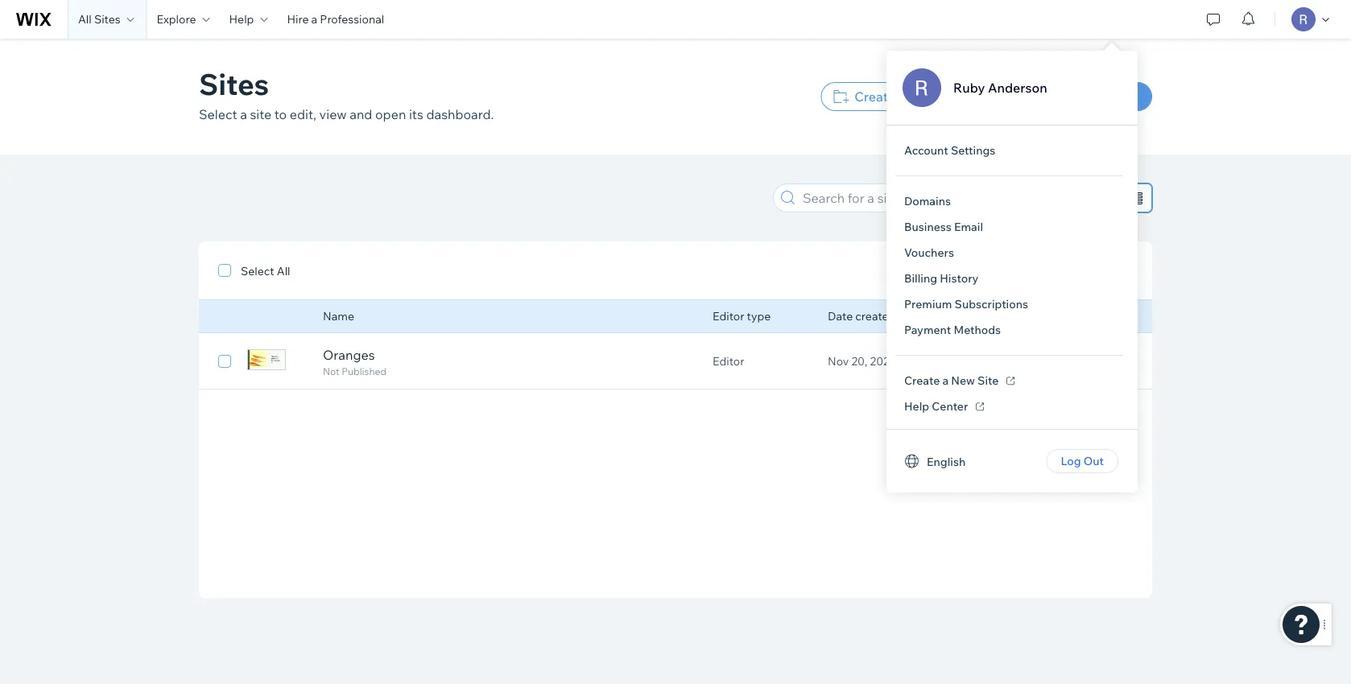 Task type: locate. For each thing, give the bounding box(es) containing it.
payment methods
[[905, 323, 1001, 337]]

out
[[1084, 454, 1104, 468]]

english
[[927, 455, 966, 469]]

help left the center
[[905, 400, 930, 414]]

premium subscriptions link
[[892, 292, 1042, 317]]

1 horizontal spatial create
[[905, 374, 940, 388]]

payment methods link
[[892, 317, 1014, 343]]

new for site
[[1079, 89, 1106, 105]]

1 vertical spatial select
[[241, 264, 274, 278]]

0 horizontal spatial a
[[240, 106, 247, 122]]

new
[[899, 89, 926, 105], [1079, 89, 1106, 105], [952, 374, 976, 388]]

new left "folder"
[[899, 89, 926, 105]]

1 horizontal spatial all
[[277, 264, 290, 278]]

ruby
[[954, 80, 985, 96]]

its
[[409, 106, 424, 122]]

new for folder
[[899, 89, 926, 105]]

1 nov from the left
[[828, 354, 849, 369]]

name
[[323, 309, 354, 323]]

new up the center
[[952, 374, 976, 388]]

create new site
[[1035, 89, 1133, 105]]

nov left 20, at the right bottom of the page
[[828, 354, 849, 369]]

0 vertical spatial select
[[199, 106, 237, 122]]

create for create new folder
[[855, 89, 896, 105]]

0 horizontal spatial help
[[229, 12, 254, 26]]

open
[[375, 106, 406, 122]]

1 horizontal spatial nov
[[953, 354, 974, 369]]

help
[[229, 12, 254, 26], [905, 400, 930, 414]]

2 vertical spatial a
[[943, 374, 949, 388]]

premium subscriptions
[[905, 297, 1029, 311]]

billing history
[[905, 271, 979, 286]]

2 horizontal spatial a
[[943, 374, 949, 388]]

all
[[78, 12, 92, 26], [277, 264, 290, 278]]

a inside 'link'
[[311, 12, 318, 26]]

2023
[[871, 354, 897, 369], [994, 354, 1020, 369]]

Select All checkbox
[[218, 261, 290, 280]]

business email link
[[892, 214, 997, 240]]

updated
[[981, 309, 1025, 323]]

a right hire on the left of the page
[[311, 12, 318, 26]]

2 horizontal spatial create
[[1035, 89, 1076, 105]]

2023 right 20, at the right bottom of the page
[[871, 354, 897, 369]]

2 date from the left
[[953, 309, 978, 323]]

editor for editor type
[[713, 309, 745, 323]]

1 vertical spatial sites
[[199, 65, 269, 102]]

0 vertical spatial all
[[78, 12, 92, 26]]

1 horizontal spatial select
[[241, 264, 274, 278]]

21,
[[977, 354, 991, 369]]

0 vertical spatial help
[[229, 12, 254, 26]]

a for hire
[[311, 12, 318, 26]]

create a new site
[[905, 374, 999, 388]]

2 nov from the left
[[953, 354, 974, 369]]

editor left type
[[713, 309, 745, 323]]

site inside button
[[1109, 89, 1133, 105]]

create a new site link
[[892, 368, 1027, 394]]

billing history link
[[892, 266, 992, 292]]

help inside button
[[229, 12, 254, 26]]

0 vertical spatial editor
[[713, 309, 745, 323]]

0 horizontal spatial all
[[78, 12, 92, 26]]

sites up the 'site'
[[199, 65, 269, 102]]

created
[[856, 309, 896, 323]]

0 vertical spatial a
[[311, 12, 318, 26]]

and
[[350, 106, 373, 122]]

2 editor from the top
[[713, 354, 745, 369]]

1 vertical spatial all
[[277, 264, 290, 278]]

premium
[[905, 297, 953, 311]]

business
[[905, 220, 952, 234]]

None checkbox
[[218, 352, 231, 371]]

1 horizontal spatial date
[[953, 309, 978, 323]]

1 horizontal spatial sites
[[199, 65, 269, 102]]

1 vertical spatial help
[[905, 400, 930, 414]]

log out
[[1061, 454, 1104, 468]]

1 horizontal spatial site
[[1109, 89, 1133, 105]]

a
[[311, 12, 318, 26], [240, 106, 247, 122], [943, 374, 949, 388]]

2 horizontal spatial new
[[1079, 89, 1106, 105]]

help button
[[220, 0, 277, 39]]

0 horizontal spatial nov
[[828, 354, 849, 369]]

editor
[[713, 309, 745, 323], [713, 354, 745, 369]]

help left hire on the left of the page
[[229, 12, 254, 26]]

help center
[[905, 400, 969, 414]]

date for date updated
[[953, 309, 978, 323]]

1 vertical spatial a
[[240, 106, 247, 122]]

create
[[855, 89, 896, 105], [1035, 89, 1076, 105], [905, 374, 940, 388]]

select
[[199, 106, 237, 122], [241, 264, 274, 278]]

0 horizontal spatial sites
[[94, 12, 121, 26]]

1 horizontal spatial a
[[311, 12, 318, 26]]

email
[[955, 220, 984, 234]]

1 date from the left
[[828, 309, 853, 323]]

ruby anderson
[[954, 80, 1048, 96]]

subscriptions
[[955, 297, 1029, 311]]

date created
[[828, 309, 896, 323]]

help for help center
[[905, 400, 930, 414]]

date
[[828, 309, 853, 323], [953, 309, 978, 323]]

2 2023 from the left
[[994, 354, 1020, 369]]

0 horizontal spatial site
[[978, 374, 999, 388]]

date updated
[[953, 309, 1025, 323]]

create new folder button
[[821, 82, 987, 111]]

sites inside the sites select a site to edit, view and open its dashboard.
[[199, 65, 269, 102]]

select inside the sites select a site to edit, view and open its dashboard.
[[199, 106, 237, 122]]

0 vertical spatial sites
[[94, 12, 121, 26]]

sites select a site to edit, view and open its dashboard.
[[199, 65, 494, 122]]

hire a professional link
[[277, 0, 394, 39]]

sites left explore
[[94, 12, 121, 26]]

0 horizontal spatial create
[[855, 89, 896, 105]]

site
[[1109, 89, 1133, 105], [978, 374, 999, 388]]

1 horizontal spatial 2023
[[994, 354, 1020, 369]]

nov
[[828, 354, 849, 369], [953, 354, 974, 369]]

folder
[[929, 89, 968, 105]]

0 horizontal spatial select
[[199, 106, 237, 122]]

all sites
[[78, 12, 121, 26]]

1 vertical spatial editor
[[713, 354, 745, 369]]

a up help center link
[[943, 374, 949, 388]]

oranges not published
[[323, 347, 387, 378]]

account
[[905, 143, 949, 157]]

a left the 'site'
[[240, 106, 247, 122]]

published
[[342, 366, 387, 378]]

2023 right 21,
[[994, 354, 1020, 369]]

nov 20, 2023
[[828, 354, 897, 369]]

1 editor from the top
[[713, 309, 745, 323]]

vouchers link
[[892, 240, 967, 266]]

0 vertical spatial site
[[1109, 89, 1133, 105]]

Search for a site... field
[[798, 184, 1037, 212]]

editor down the editor type
[[713, 354, 745, 369]]

1 2023 from the left
[[871, 354, 897, 369]]

oranges image
[[247, 350, 286, 371]]

0 horizontal spatial new
[[899, 89, 926, 105]]

not
[[323, 366, 340, 378]]

create new folder
[[855, 89, 968, 105]]

1 horizontal spatial help
[[905, 400, 930, 414]]

new right anderson
[[1079, 89, 1106, 105]]

nov left 21,
[[953, 354, 974, 369]]

editor for editor
[[713, 354, 745, 369]]

sites
[[94, 12, 121, 26], [199, 65, 269, 102]]

1 horizontal spatial new
[[952, 374, 976, 388]]

0 horizontal spatial 2023
[[871, 354, 897, 369]]

help for help
[[229, 12, 254, 26]]

date for date created
[[828, 309, 853, 323]]

create for create a new site
[[905, 374, 940, 388]]

0 horizontal spatial date
[[828, 309, 853, 323]]



Task type: describe. For each thing, give the bounding box(es) containing it.
20,
[[852, 354, 868, 369]]

center
[[932, 400, 969, 414]]

view
[[319, 106, 347, 122]]

account settings
[[905, 143, 996, 157]]

business email
[[905, 220, 984, 234]]

edit,
[[290, 106, 317, 122]]

hire
[[287, 12, 309, 26]]

history
[[940, 271, 979, 286]]

explore
[[157, 12, 196, 26]]

account settings link
[[892, 138, 1009, 164]]

2023 for nov 20, 2023
[[871, 354, 897, 369]]

log out link
[[1047, 450, 1119, 474]]

log
[[1061, 454, 1082, 468]]

professional
[[320, 12, 384, 26]]

vouchers
[[905, 246, 955, 260]]

a inside the sites select a site to edit, view and open its dashboard.
[[240, 106, 247, 122]]

english link
[[892, 450, 979, 474]]

type
[[747, 309, 771, 323]]

help center link
[[892, 394, 996, 420]]

dashboard.
[[426, 106, 494, 122]]

hire a professional
[[287, 12, 384, 26]]

a for create
[[943, 374, 949, 388]]

anderson
[[988, 80, 1048, 96]]

editor type
[[713, 309, 771, 323]]

methods
[[954, 323, 1001, 337]]

select inside option
[[241, 264, 274, 278]]

nov for nov 20, 2023
[[828, 354, 849, 369]]

create new site button
[[1002, 82, 1153, 111]]

nov 21, 2023
[[953, 354, 1020, 369]]

1 vertical spatial site
[[978, 374, 999, 388]]

nov for nov 21, 2023
[[953, 354, 974, 369]]

settings
[[951, 143, 996, 157]]

oranges
[[323, 347, 375, 363]]

select all
[[241, 264, 290, 278]]

create for create new site
[[1035, 89, 1076, 105]]

to
[[275, 106, 287, 122]]

billing
[[905, 271, 938, 286]]

2023 for nov 21, 2023
[[994, 354, 1020, 369]]

all inside select all option
[[277, 264, 290, 278]]

site
[[250, 106, 272, 122]]

domains link
[[892, 189, 964, 214]]

domains
[[905, 194, 951, 208]]

payment
[[905, 323, 952, 337]]



Task type: vqa. For each thing, say whether or not it's contained in the screenshot.
"Payment Methods"
yes



